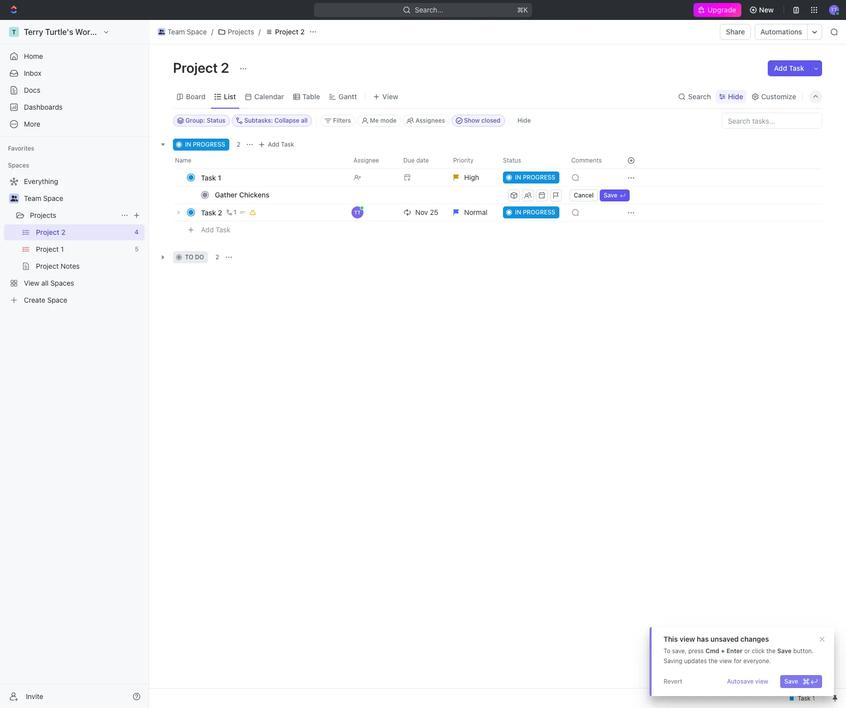 Task type: locate. For each thing, give the bounding box(es) containing it.
1 vertical spatial the
[[709, 657, 718, 665]]

task down collapse
[[281, 141, 294, 148]]

in progress for high
[[515, 174, 555, 181]]

view button
[[369, 85, 402, 108]]

tree containing everything
[[4, 174, 145, 308]]

task up "customize"
[[789, 64, 804, 72]]

save button right cancel button
[[600, 189, 630, 201]]

1 horizontal spatial project 2 link
[[263, 26, 307, 38]]

in down status dropdown button
[[515, 174, 521, 181]]

view inside button
[[755, 678, 768, 685]]

1 vertical spatial save
[[777, 647, 792, 655]]

upgrade
[[708, 5, 736, 14]]

t
[[12, 28, 16, 36]]

0 vertical spatial space
[[187, 27, 207, 36]]

me
[[370, 117, 379, 124]]

view inside button
[[382, 92, 398, 100]]

0 vertical spatial in progress button
[[497, 169, 565, 186]]

2 / from the left
[[259, 27, 261, 36]]

view down 'everyone.'
[[755, 678, 768, 685]]

2 vertical spatial save
[[784, 678, 798, 685]]

1 horizontal spatial project 2
[[173, 59, 232, 76]]

view button
[[369, 90, 402, 103]]

2 horizontal spatial add task button
[[768, 60, 810, 76]]

1 right task 2
[[234, 208, 237, 216]]

2 vertical spatial add
[[201, 225, 214, 234]]

1 vertical spatial tt
[[354, 209, 361, 215]]

sidebar navigation
[[0, 20, 151, 708]]

view for autosave
[[755, 678, 768, 685]]

spaces down favorites 'button'
[[8, 162, 29, 169]]

0 horizontal spatial the
[[709, 657, 718, 665]]

closed
[[481, 117, 501, 124]]

due date
[[403, 157, 429, 164]]

in progress button for normal
[[497, 203, 565, 221]]

all
[[301, 117, 308, 124], [41, 279, 49, 287]]

saving
[[664, 657, 683, 665]]

2 vertical spatial progress
[[523, 208, 555, 216]]

0 vertical spatial tt
[[831, 7, 837, 13]]

project 2 link
[[263, 26, 307, 38], [36, 224, 131, 240]]

1 vertical spatial status
[[503, 157, 521, 164]]

project for project notes link
[[36, 262, 59, 270]]

1 vertical spatial add task
[[268, 141, 294, 148]]

the down the cmd
[[709, 657, 718, 665]]

cancel
[[574, 191, 594, 199]]

2 horizontal spatial add task
[[774, 64, 804, 72]]

project 2 inside sidebar navigation
[[36, 228, 65, 236]]

list
[[224, 92, 236, 100]]

project notes
[[36, 262, 80, 270]]

2 vertical spatial in
[[515, 208, 521, 216]]

1 horizontal spatial user group image
[[158, 29, 165, 34]]

1 vertical spatial all
[[41, 279, 49, 287]]

1 vertical spatial in progress button
[[497, 203, 565, 221]]

2 vertical spatial add task button
[[196, 224, 234, 236]]

hide inside dropdown button
[[728, 92, 743, 100]]

add down task 2
[[201, 225, 214, 234]]

add for leftmost add task button
[[201, 225, 214, 234]]

add up "customize"
[[774, 64, 787, 72]]

create space
[[24, 296, 67, 304]]

changes
[[741, 635, 769, 643]]

in
[[185, 141, 191, 148], [515, 174, 521, 181], [515, 208, 521, 216]]

1 in progress button from the top
[[497, 169, 565, 186]]

1 inside sidebar navigation
[[61, 245, 64, 253]]

save left button.
[[777, 647, 792, 655]]

all right collapse
[[301, 117, 308, 124]]

notes
[[61, 262, 80, 270]]

docs
[[24, 86, 40, 94]]

0 vertical spatial project 2
[[275, 27, 305, 36]]

1 vertical spatial projects
[[30, 211, 56, 219]]

add task down subtasks: collapse all
[[268, 141, 294, 148]]

0 vertical spatial view
[[382, 92, 398, 100]]

0 vertical spatial in
[[185, 141, 191, 148]]

1 horizontal spatial projects link
[[215, 26, 257, 38]]

0 horizontal spatial save button
[[600, 189, 630, 201]]

board link
[[184, 90, 206, 103]]

add task for the top add task button
[[774, 64, 804, 72]]

save
[[604, 191, 618, 199], [777, 647, 792, 655], [784, 678, 798, 685]]

workspace
[[75, 27, 117, 36]]

1 horizontal spatial projects
[[228, 27, 254, 36]]

docs link
[[4, 82, 145, 98]]

hide right closed
[[518, 117, 531, 124]]

0 vertical spatial the
[[766, 647, 776, 655]]

view down the +
[[719, 657, 732, 665]]

turtle's
[[45, 27, 73, 36]]

0 horizontal spatial all
[[41, 279, 49, 287]]

2 in progress button from the top
[[497, 203, 565, 221]]

1 horizontal spatial view
[[382, 92, 398, 100]]

1 horizontal spatial team
[[168, 27, 185, 36]]

2 vertical spatial project 2
[[36, 228, 65, 236]]

0 horizontal spatial add task
[[201, 225, 230, 234]]

0 vertical spatial hide
[[728, 92, 743, 100]]

1 horizontal spatial add
[[268, 141, 279, 148]]

hide button
[[716, 90, 746, 103]]

search
[[688, 92, 711, 100]]

view up mode
[[382, 92, 398, 100]]

in progress
[[185, 141, 225, 148], [515, 174, 555, 181], [515, 208, 555, 216]]

status inside status dropdown button
[[503, 157, 521, 164]]

add task up "customize"
[[774, 64, 804, 72]]

comments button
[[565, 153, 615, 169]]

space
[[187, 27, 207, 36], [43, 194, 63, 202], [47, 296, 67, 304]]

updates
[[684, 657, 707, 665]]

gantt link
[[337, 90, 357, 103]]

1 horizontal spatial /
[[259, 27, 261, 36]]

1 vertical spatial 1
[[234, 208, 237, 216]]

all up create space
[[41, 279, 49, 287]]

tree
[[4, 174, 145, 308]]

invite
[[26, 692, 43, 700]]

team
[[168, 27, 185, 36], [24, 194, 41, 202]]

gantt
[[339, 92, 357, 100]]

home
[[24, 52, 43, 60]]

priority button
[[447, 153, 497, 169]]

2 horizontal spatial add
[[774, 64, 787, 72]]

in right normal
[[515, 208, 521, 216]]

0 horizontal spatial projects
[[30, 211, 56, 219]]

0 vertical spatial spaces
[[8, 162, 29, 169]]

filters button
[[321, 115, 356, 127]]

user group image inside team space link
[[158, 29, 165, 34]]

1
[[218, 173, 221, 182], [234, 208, 237, 216], [61, 245, 64, 253]]

2 horizontal spatial view
[[755, 678, 768, 685]]

1 horizontal spatial all
[[301, 117, 308, 124]]

task left 1 button
[[201, 208, 216, 217]]

1 vertical spatial spaces
[[50, 279, 74, 287]]

normal button
[[447, 203, 497, 221]]

team space
[[168, 27, 207, 36], [24, 194, 63, 202]]

1 horizontal spatial the
[[766, 647, 776, 655]]

1 vertical spatial progress
[[523, 174, 555, 181]]

group:
[[185, 117, 205, 124]]

view
[[680, 635, 695, 643], [719, 657, 732, 665], [755, 678, 768, 685]]

tree inside sidebar navigation
[[4, 174, 145, 308]]

0 horizontal spatial add
[[201, 225, 214, 234]]

team inside tree
[[24, 194, 41, 202]]

priority
[[453, 157, 474, 164]]

0 vertical spatial view
[[680, 635, 695, 643]]

1 vertical spatial project 2 link
[[36, 224, 131, 240]]

1 vertical spatial team space
[[24, 194, 63, 202]]

create space link
[[4, 292, 143, 308]]

view up save,
[[680, 635, 695, 643]]

1 horizontal spatial save button
[[780, 675, 822, 688]]

1 horizontal spatial tt button
[[826, 2, 842, 18]]

the right click
[[766, 647, 776, 655]]

hide right search on the top right of the page
[[728, 92, 743, 100]]

add task button up name dropdown button
[[256, 139, 298, 151]]

add task down task 2
[[201, 225, 230, 234]]

view inside sidebar navigation
[[24, 279, 39, 287]]

/
[[211, 27, 213, 36], [259, 27, 261, 36]]

save down button.
[[784, 678, 798, 685]]

0 horizontal spatial 1
[[61, 245, 64, 253]]

project for left project 2 link
[[36, 228, 59, 236]]

1 horizontal spatial status
[[503, 157, 521, 164]]

status right group:
[[207, 117, 225, 124]]

1 up project notes
[[61, 245, 64, 253]]

due date button
[[397, 153, 447, 169]]

autosave view
[[727, 678, 768, 685]]

add up name dropdown button
[[268, 141, 279, 148]]

user group image
[[158, 29, 165, 34], [10, 195, 18, 201]]

table link
[[300, 90, 320, 103]]

0 horizontal spatial view
[[24, 279, 39, 287]]

1 up task 2
[[218, 173, 221, 182]]

in progress for normal
[[515, 208, 555, 216]]

0 horizontal spatial project 2
[[36, 228, 65, 236]]

add task button down task 2
[[196, 224, 234, 236]]

1 vertical spatial view
[[719, 657, 732, 665]]

1 vertical spatial team
[[24, 194, 41, 202]]

0 horizontal spatial /
[[211, 27, 213, 36]]

1 vertical spatial projects link
[[30, 207, 117, 223]]

1 vertical spatial in progress
[[515, 174, 555, 181]]

1 vertical spatial tt button
[[348, 203, 397, 221]]

1 vertical spatial view
[[24, 279, 39, 287]]

filters
[[333, 117, 351, 124]]

2 vertical spatial space
[[47, 296, 67, 304]]

save,
[[672, 647, 687, 655]]

for
[[734, 657, 742, 665]]

spaces inside tree
[[50, 279, 74, 287]]

0 vertical spatial team
[[168, 27, 185, 36]]

collapse
[[274, 117, 299, 124]]

spaces down project notes
[[50, 279, 74, 287]]

0 horizontal spatial team
[[24, 194, 41, 202]]

0 horizontal spatial add task button
[[196, 224, 234, 236]]

subtasks: collapse all
[[244, 117, 308, 124]]

name button
[[173, 153, 348, 169]]

2 vertical spatial view
[[755, 678, 768, 685]]

automations
[[761, 27, 802, 36]]

0 vertical spatial 1
[[218, 173, 221, 182]]

high
[[464, 173, 479, 181]]

2 vertical spatial add task
[[201, 225, 230, 234]]

1 horizontal spatial spaces
[[50, 279, 74, 287]]

add task button up "customize"
[[768, 60, 810, 76]]

0 horizontal spatial view
[[680, 635, 695, 643]]

Task name or type '/' for commands text field
[[215, 186, 506, 202]]

terry turtle's workspace, , element
[[9, 27, 19, 37]]

this
[[664, 635, 678, 643]]

0 horizontal spatial user group image
[[10, 195, 18, 201]]

table
[[302, 92, 320, 100]]

new
[[759, 5, 774, 14]]

0 vertical spatial team space
[[168, 27, 207, 36]]

status right priority dropdown button
[[503, 157, 521, 164]]

due
[[403, 157, 415, 164]]

1 horizontal spatial add task
[[268, 141, 294, 148]]

0 horizontal spatial status
[[207, 117, 225, 124]]

save button down button.
[[780, 675, 822, 688]]

0 vertical spatial save
[[604, 191, 618, 199]]

project
[[275, 27, 299, 36], [173, 59, 218, 76], [36, 228, 59, 236], [36, 245, 59, 253], [36, 262, 59, 270]]

group: status
[[185, 117, 225, 124]]

dashboards
[[24, 103, 63, 111]]

in for high
[[515, 174, 521, 181]]

user group image inside sidebar navigation
[[10, 195, 18, 201]]

upgrade link
[[694, 3, 741, 17]]

0 horizontal spatial team space
[[24, 194, 63, 202]]

projects inside tree
[[30, 211, 56, 219]]

save right cancel
[[604, 191, 618, 199]]

0 horizontal spatial spaces
[[8, 162, 29, 169]]

0 vertical spatial projects
[[228, 27, 254, 36]]

view up create
[[24, 279, 39, 287]]

1 horizontal spatial team space link
[[155, 26, 209, 38]]

in up name
[[185, 141, 191, 148]]

0 vertical spatial add task
[[774, 64, 804, 72]]

2 vertical spatial 1
[[61, 245, 64, 253]]

1 horizontal spatial hide
[[728, 92, 743, 100]]

progress for high
[[523, 174, 555, 181]]

me mode
[[370, 117, 397, 124]]

add
[[774, 64, 787, 72], [268, 141, 279, 148], [201, 225, 214, 234]]

0 vertical spatial team space link
[[155, 26, 209, 38]]

0 vertical spatial all
[[301, 117, 308, 124]]

project 1 link
[[36, 241, 131, 257]]

1 vertical spatial hide
[[518, 117, 531, 124]]



Task type: describe. For each thing, give the bounding box(es) containing it.
1 for task 1
[[218, 173, 221, 182]]

5
[[135, 245, 139, 253]]

high button
[[447, 169, 497, 186]]

1 for project 1
[[61, 245, 64, 253]]

calendar
[[254, 92, 284, 100]]

show
[[464, 117, 480, 124]]

0 horizontal spatial team space link
[[24, 190, 143, 206]]

assignee
[[354, 157, 379, 164]]

project 1
[[36, 245, 64, 253]]

calendar link
[[252, 90, 284, 103]]

cmd
[[706, 647, 719, 655]]

task down 1 button
[[216, 225, 230, 234]]

or
[[744, 647, 750, 655]]

0 vertical spatial add task button
[[768, 60, 810, 76]]

list link
[[222, 90, 236, 103]]

do
[[195, 253, 204, 261]]

share button
[[720, 24, 751, 40]]

1 inside button
[[234, 208, 237, 216]]

everyone.
[[743, 657, 771, 665]]

show closed
[[464, 117, 501, 124]]

assignee button
[[348, 153, 397, 169]]

1 horizontal spatial tt
[[831, 7, 837, 13]]

me mode button
[[358, 115, 401, 127]]

favorites
[[8, 145, 34, 152]]

enter
[[727, 647, 743, 655]]

create
[[24, 296, 45, 304]]

mode
[[380, 117, 397, 124]]

in progress button for high
[[497, 169, 565, 186]]

task 2
[[201, 208, 222, 217]]

view for this
[[680, 635, 695, 643]]

0 vertical spatial progress
[[193, 141, 225, 148]]

unsaved
[[711, 635, 739, 643]]

1 vertical spatial space
[[43, 194, 63, 202]]

search button
[[675, 90, 714, 103]]

+
[[721, 647, 725, 655]]

cancel button
[[570, 189, 598, 201]]

in for normal
[[515, 208, 521, 216]]

board
[[186, 92, 206, 100]]

⌘k
[[517, 5, 528, 14]]

customize
[[761, 92, 796, 100]]

view for view
[[382, 92, 398, 100]]

1 horizontal spatial view
[[719, 657, 732, 665]]

space inside create space link
[[47, 296, 67, 304]]

4
[[135, 228, 139, 236]]

date
[[416, 157, 429, 164]]

task up task 2
[[201, 173, 216, 182]]

1 / from the left
[[211, 27, 213, 36]]

0 vertical spatial in progress
[[185, 141, 225, 148]]

Search tasks... text field
[[722, 113, 822, 128]]

progress for normal
[[523, 208, 555, 216]]

assignees button
[[403, 115, 450, 127]]

add for the top add task button
[[774, 64, 787, 72]]

hide inside button
[[518, 117, 531, 124]]

0 vertical spatial project 2 link
[[263, 26, 307, 38]]

1 horizontal spatial add task button
[[256, 139, 298, 151]]

autosave
[[727, 678, 754, 685]]

more button
[[4, 116, 145, 132]]

hide button
[[514, 115, 535, 127]]

0 vertical spatial projects link
[[215, 26, 257, 38]]

task 1
[[201, 173, 221, 182]]

view for view all spaces
[[24, 279, 39, 287]]

add task for leftmost add task button
[[201, 225, 230, 234]]

revert
[[664, 678, 682, 685]]

click
[[752, 647, 765, 655]]

autosave view button
[[723, 675, 772, 688]]

everything link
[[4, 174, 143, 189]]

team space inside sidebar navigation
[[24, 194, 63, 202]]

0 vertical spatial save button
[[600, 189, 630, 201]]

new button
[[745, 2, 780, 18]]

0 horizontal spatial projects link
[[30, 207, 117, 223]]

customize button
[[748, 90, 799, 103]]

1 vertical spatial save button
[[780, 675, 822, 688]]

save inside this view has unsaved changes to save, press cmd + enter or click the save button. saving updates the view for everyone.
[[777, 647, 792, 655]]

1 button
[[224, 207, 238, 217]]

project for project 1 link
[[36, 245, 59, 253]]

0 horizontal spatial tt button
[[348, 203, 397, 221]]

1 vertical spatial project 2
[[173, 59, 232, 76]]

home link
[[4, 48, 145, 64]]

name
[[175, 157, 191, 164]]

to
[[185, 253, 193, 261]]

automations button
[[756, 24, 807, 39]]

view all spaces link
[[4, 275, 143, 291]]

share
[[726, 27, 745, 36]]

0 horizontal spatial tt
[[354, 209, 361, 215]]

0 vertical spatial tt button
[[826, 2, 842, 18]]

to do
[[185, 253, 204, 261]]

more
[[24, 120, 40, 128]]

everything
[[24, 177, 58, 185]]

revert button
[[660, 675, 686, 688]]

status button
[[497, 153, 565, 169]]

has
[[697, 635, 709, 643]]

view all spaces
[[24, 279, 74, 287]]

terry turtle's workspace
[[24, 27, 117, 36]]

inbox
[[24, 69, 41, 77]]

task 1 link
[[198, 170, 346, 185]]

0 horizontal spatial project 2 link
[[36, 224, 131, 240]]

0 vertical spatial status
[[207, 117, 225, 124]]

show closed button
[[452, 115, 505, 127]]

favorites button
[[4, 143, 38, 155]]

all inside tree
[[41, 279, 49, 287]]

2 inside sidebar navigation
[[61, 228, 65, 236]]

normal
[[464, 208, 487, 216]]

inbox link
[[4, 65, 145, 81]]

subtasks:
[[244, 117, 273, 124]]



Task type: vqa. For each thing, say whether or not it's contained in the screenshot.
5
yes



